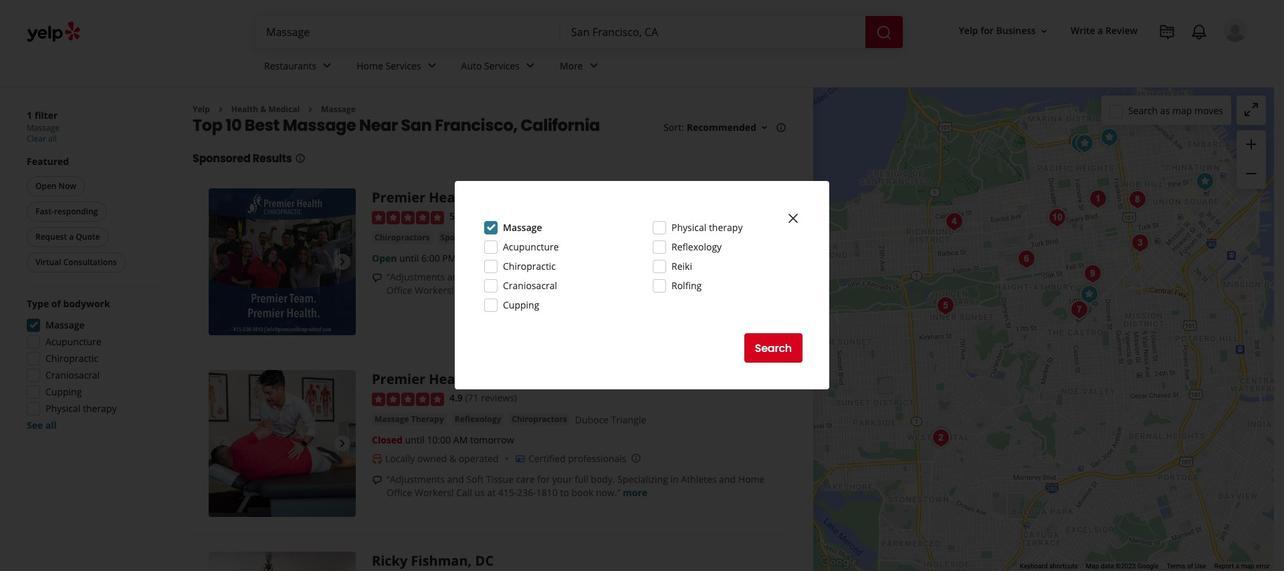Task type: vqa. For each thing, say whether or not it's contained in the screenshot.
left 24 chevron down v2 image
yes



Task type: locate. For each thing, give the bounding box(es) containing it.
5.0 (110 reviews)
[[450, 210, 522, 223]]

"adjustments down open until 6:00 pm
[[387, 271, 445, 283]]

close image
[[785, 211, 801, 227]]

specializing
[[618, 271, 668, 283], [618, 473, 668, 486]]

1 vertical spatial now."
[[596, 487, 621, 500]]

group
[[1237, 130, 1266, 189], [23, 298, 166, 433]]

open up 16 speech v2 icon
[[372, 252, 397, 265]]

business
[[996, 24, 1036, 37]]

0 vertical spatial chiropractors button
[[372, 231, 433, 245]]

therapy left marina/cow
[[552, 232, 585, 243]]

craniosacral down medicine
[[503, 280, 557, 292]]

chiropractors link up certified
[[509, 413, 570, 427]]

more link
[[549, 48, 613, 87]]

2 now." from the top
[[596, 487, 621, 500]]

1 vertical spatial chiropractors button
[[509, 413, 570, 427]]

to
[[560, 284, 569, 297], [560, 487, 569, 500]]

athletes for 16 speech v2 image
[[681, 473, 717, 486]]

map for moves
[[1173, 104, 1192, 117]]

1 vertical spatial home
[[738, 271, 765, 283]]

massage therapy button down 4.9 star rating image
[[372, 413, 447, 427]]

1 1810 from the top
[[536, 284, 558, 297]]

map for error
[[1241, 563, 1255, 571]]

1 horizontal spatial therapy
[[552, 232, 585, 243]]

physical therapy inside group
[[45, 403, 117, 415]]

16 locally owned v2 image
[[372, 454, 383, 465]]

415- down the 16 certified professionals v2 icon
[[498, 487, 517, 500]]

24 chevron down v2 image inside "home services" link
[[424, 58, 440, 74]]

1 tissue from the top
[[486, 271, 514, 283]]

0 vertical spatial 236-
[[517, 284, 536, 297]]

1 to from the top
[[560, 284, 569, 297]]

0 vertical spatial premier
[[372, 189, 426, 207]]

cupping
[[503, 299, 539, 312], [45, 386, 82, 399]]

24 chevron down v2 image inside auto services link
[[522, 58, 539, 74]]

chiropractors up certified
[[512, 414, 567, 425]]

soft down sports medicine link
[[467, 271, 484, 283]]

5.0
[[450, 210, 463, 223]]

care for 16 speech v2 icon
[[516, 271, 535, 283]]

workers! down 6:00 at the top left
[[415, 284, 454, 297]]

reviews) for premier health chiropractic
[[486, 210, 522, 223]]

search dialog
[[0, 0, 1284, 572]]

0 vertical spatial specializing
[[618, 271, 668, 283]]

body. for 16 speech v2 icon
[[591, 271, 615, 283]]

0 vertical spatial 415-
[[498, 284, 517, 297]]

book down certified professionals
[[572, 487, 594, 500]]

massage left near
[[321, 104, 356, 115]]

of left use
[[1187, 563, 1193, 571]]

office down "locally"
[[387, 487, 412, 500]]

24 chevron down v2 image right auto services
[[522, 58, 539, 74]]

1 16 chevron right v2 image from the left
[[215, 104, 226, 115]]

1 office from the top
[[387, 284, 412, 297]]

yelp for yelp for business
[[959, 24, 978, 37]]

415- for 16 speech v2 icon
[[498, 284, 517, 297]]

zoom out image
[[1244, 166, 1260, 182]]

locally owned & operated
[[385, 453, 499, 465]]

body. down professionals
[[591, 473, 615, 486]]

therapy
[[709, 221, 743, 234], [83, 403, 117, 415]]

2 body. from the top
[[591, 473, 615, 486]]

2 athletes from the top
[[681, 473, 717, 486]]

us
[[475, 284, 485, 297], [475, 487, 485, 500]]

as
[[1160, 104, 1170, 117]]

group containing type of bodywork
[[23, 298, 166, 433]]

fast-responding button
[[27, 202, 107, 222]]

athletes for 16 speech v2 icon
[[681, 271, 717, 283]]

"adjustments down "locally"
[[387, 473, 445, 486]]

tomorrow
[[470, 434, 514, 447]]

2 tissue from the top
[[486, 473, 514, 486]]

massage therapy down 4.9 star rating image
[[375, 414, 444, 425]]

expand map image
[[1244, 102, 1260, 118]]

cupping inside search dialog
[[503, 299, 539, 312]]

0 vertical spatial of
[[51, 298, 61, 310]]

©2023
[[1116, 563, 1136, 571]]

open for open until 6:00 pm
[[372, 252, 397, 265]]

"adjustments and soft tissue care for your full body. specializing in athletes and home office workers! call us at 415-236-1810 to book now." for 16 speech v2 icon
[[387, 271, 765, 297]]

2 care from the top
[[516, 473, 535, 486]]

1 vertical spatial therapy
[[83, 403, 117, 415]]

call down operated
[[456, 487, 472, 500]]

auto
[[461, 59, 482, 72]]

rolfing
[[672, 280, 702, 292]]

1 vertical spatial chiropractors
[[512, 414, 567, 425]]

0 vertical spatial massage therapy button
[[513, 231, 587, 245]]

16 chevron right v2 image
[[215, 104, 226, 115], [305, 104, 316, 115]]

yelp left "business"
[[959, 24, 978, 37]]

a right write
[[1098, 24, 1103, 37]]

0 vertical spatial workers!
[[415, 284, 454, 297]]

1 services from the left
[[386, 59, 421, 72]]

chiropractic down medicine
[[503, 260, 556, 273]]

2 services from the left
[[484, 59, 520, 72]]

data
[[1101, 563, 1114, 571]]

virtual
[[35, 257, 61, 268]]

0 vertical spatial soft
[[467, 271, 484, 283]]

2 415- from the top
[[498, 487, 517, 500]]

call for 16 speech v2 image
[[456, 487, 472, 500]]

map left error
[[1241, 563, 1255, 571]]

bodywork
[[63, 298, 110, 310]]

1 in from the top
[[671, 271, 679, 283]]

virtual consultations button
[[27, 253, 126, 273]]

san
[[401, 115, 432, 137]]

2 book from the top
[[572, 487, 594, 500]]

until left 6:00 at the top left
[[399, 252, 419, 265]]

therapy
[[552, 232, 585, 243], [411, 414, 444, 425]]

1 vertical spatial reflexology
[[455, 414, 501, 425]]

all right see
[[45, 419, 57, 432]]

workers!
[[415, 284, 454, 297], [415, 487, 454, 500]]

None search field
[[256, 16, 906, 48]]

angel health center massage & spa image
[[1044, 205, 1071, 231]]

chiropractors button for left chiropractors 'link'
[[372, 231, 433, 245]]

1 workers! from the top
[[415, 284, 454, 297]]

"adjustments and soft tissue care for your full body. specializing in athletes and home office workers! call us at 415-236-1810 to book now." down marina/cow
[[387, 271, 765, 297]]

fast-
[[35, 206, 54, 217]]

1 vertical spatial premier
[[372, 371, 426, 389]]

2 "adjustments and soft tissue care for your full body. specializing in athletes and home office workers! call us at 415-236-1810 to book now." from the top
[[387, 473, 765, 500]]

2 your from the top
[[552, 473, 572, 486]]

24 chevron down v2 image right more
[[586, 58, 602, 74]]

& down am
[[449, 453, 456, 465]]

open for open now
[[35, 181, 56, 192]]

0 horizontal spatial search
[[755, 341, 792, 356]]

keyboard
[[1020, 563, 1048, 571]]

premier health chiropractic castro link
[[372, 371, 606, 389]]

book for 16 speech v2 icon
[[572, 284, 594, 297]]

premier up 5 star rating image
[[372, 189, 426, 207]]

enchanted massage image
[[932, 293, 959, 320]]

search inside button
[[755, 341, 792, 356]]

chiropractic down the type of bodywork at the left
[[45, 353, 98, 365]]

1 vertical spatial book
[[572, 487, 594, 500]]

until up "locally"
[[405, 434, 425, 447]]

chiropractors
[[375, 232, 430, 243], [512, 414, 567, 425]]

and
[[447, 271, 464, 283], [719, 271, 736, 283], [447, 473, 464, 486], [719, 473, 736, 486]]

0 horizontal spatial yelp
[[193, 104, 210, 115]]

fishman,
[[411, 553, 472, 571]]

16 speech v2 image
[[372, 475, 383, 486]]

5 star rating image
[[372, 211, 444, 225]]

1 vertical spatial all
[[45, 419, 57, 432]]

physical therapy up the see all
[[45, 403, 117, 415]]

0 horizontal spatial a
[[69, 231, 74, 243]]

slideshow element
[[209, 189, 356, 336], [209, 371, 356, 518]]

search for search
[[755, 341, 792, 356]]

workers! for 16 speech v2 image
[[415, 487, 454, 500]]

1 vertical spatial search
[[755, 341, 792, 356]]

hollow
[[648, 232, 679, 245]]

mysa day spa image
[[927, 425, 954, 452]]

reviews) down premier health chiropractic castro
[[481, 392, 517, 405]]

iyara traditional thai massage image
[[941, 209, 968, 235]]

susu massage studio image
[[1124, 187, 1151, 213]]

24 chevron down v2 image right restaurants
[[319, 58, 335, 74]]

call down the pm
[[456, 284, 472, 297]]

massage right medicine
[[515, 232, 550, 243]]

2 "adjustments from the top
[[387, 473, 445, 486]]

business categories element
[[254, 48, 1248, 87]]

0 vertical spatial chiropractors link
[[372, 231, 433, 245]]

now." left more
[[596, 487, 621, 500]]

for inside button
[[981, 24, 994, 37]]

0 horizontal spatial chiropractors
[[375, 232, 430, 243]]

1 horizontal spatial cupping
[[503, 299, 539, 312]]

book
[[572, 284, 594, 297], [572, 487, 594, 500]]

2 in from the top
[[671, 473, 679, 486]]

0 vertical spatial now."
[[596, 284, 621, 297]]

for
[[981, 24, 994, 37], [537, 271, 550, 283], [537, 473, 550, 486]]

1 filter massage clear all
[[27, 109, 59, 144]]

0 horizontal spatial massage therapy link
[[372, 413, 447, 427]]

massage down the type of bodywork at the left
[[45, 319, 85, 332]]

1 "adjustments and soft tissue care for your full body. specializing in athletes and home office workers! call us at 415-236-1810 to book now." from the top
[[387, 271, 765, 297]]

yelp inside button
[[959, 24, 978, 37]]

2 us from the top
[[475, 487, 485, 500]]

physical up reiki
[[672, 221, 707, 234]]

reviews) up medicine
[[486, 210, 522, 223]]

1810 for 16 speech v2 image
[[536, 487, 558, 500]]

us for 16 speech v2 icon
[[475, 284, 485, 297]]

1 soft from the top
[[467, 271, 484, 283]]

24 chevron down v2 image
[[319, 58, 335, 74], [424, 58, 440, 74], [522, 58, 539, 74], [586, 58, 602, 74]]

0 horizontal spatial chiropractors button
[[372, 231, 433, 245]]

1 horizontal spatial reflexology
[[672, 241, 722, 254]]

24 chevron down v2 image inside more link
[[586, 58, 602, 74]]

1 vertical spatial map
[[1241, 563, 1255, 571]]

open now button
[[27, 177, 85, 197]]

chiropractors for chiropractors 'link' to the bottom
[[512, 414, 567, 425]]

home inside the business categories element
[[357, 59, 383, 72]]

book for 16 speech v2 image
[[572, 487, 594, 500]]

castro
[[563, 371, 606, 389]]

2 horizontal spatial a
[[1236, 563, 1240, 571]]

0 horizontal spatial &
[[260, 104, 266, 115]]

massage therapy right medicine
[[515, 232, 585, 243]]

3 24 chevron down v2 image from the left
[[522, 58, 539, 74]]

1 care from the top
[[516, 271, 535, 283]]

1 horizontal spatial services
[[484, 59, 520, 72]]

massage up 16 info v2 image at the left top of the page
[[283, 115, 356, 137]]

1 "adjustments from the top
[[387, 271, 445, 283]]

16 chevron right v2 image right medical
[[305, 104, 316, 115]]

health up "4.9"
[[429, 371, 474, 389]]

1 vertical spatial group
[[23, 298, 166, 433]]

415- for 16 speech v2 image
[[498, 487, 517, 500]]

premier health chiropractic castro image
[[209, 371, 356, 518]]

more link
[[623, 487, 648, 500]]

"adjustments and soft tissue care for your full body. specializing in athletes and home office workers! call us at 415-236-1810 to book now." for 16 speech v2 image
[[387, 473, 765, 500]]

all
[[48, 133, 57, 144], [45, 419, 57, 432]]

2 office from the top
[[387, 487, 412, 500]]

book down marina/cow
[[572, 284, 594, 297]]

a inside write a review link
[[1098, 24, 1103, 37]]

0 vertical spatial a
[[1098, 24, 1103, 37]]

tissue
[[486, 271, 514, 283], [486, 473, 514, 486]]

acupuncture
[[503, 241, 559, 254], [45, 336, 101, 349]]

at for 16 speech v2 icon
[[487, 284, 496, 297]]

1 horizontal spatial craniosacral
[[503, 280, 557, 292]]

francisco,
[[435, 115, 518, 137]]

premier health chiropractic image up pearl spa & sauna image
[[1071, 130, 1098, 157]]

0 horizontal spatial reflexology
[[455, 414, 501, 425]]

open inside 'button'
[[35, 181, 56, 192]]

2 16 chevron right v2 image from the left
[[305, 104, 316, 115]]

yelp for business button
[[954, 19, 1055, 43]]

0 vertical spatial us
[[475, 284, 485, 297]]

2 soft from the top
[[467, 473, 484, 486]]

"adjustments and soft tissue care for your full body. specializing in athletes and home office workers! call us at 415-236-1810 to book now." down certified professionals
[[387, 473, 765, 500]]

0 vertical spatial yelp
[[959, 24, 978, 37]]

16 chevron right v2 image right yelp link
[[215, 104, 226, 115]]

in for 16 speech v2 icon
[[671, 271, 679, 283]]

1 236- from the top
[[517, 284, 536, 297]]

reviews)
[[486, 210, 522, 223], [481, 392, 517, 405]]

at for 16 speech v2 image
[[487, 487, 496, 500]]

1 horizontal spatial of
[[1187, 563, 1193, 571]]

certified
[[529, 453, 566, 465]]

1 now." from the top
[[596, 284, 621, 297]]

info icon image
[[631, 453, 641, 464], [631, 453, 641, 464]]

premier health chiropractic image
[[1071, 130, 1098, 157], [1192, 169, 1218, 195]]

a for request
[[69, 231, 74, 243]]

zoom in image
[[1244, 136, 1260, 152]]

care
[[516, 271, 535, 283], [516, 473, 535, 486]]

soft
[[467, 271, 484, 283], [467, 473, 484, 486]]

reflexology button
[[452, 413, 504, 427]]

premier for premier health chiropractic
[[372, 189, 426, 207]]

0 vertical spatial office
[[387, 284, 412, 297]]

415- down medicine
[[498, 284, 517, 297]]

review
[[1106, 24, 1138, 37]]

a
[[1098, 24, 1103, 37], [69, 231, 74, 243], [1236, 563, 1240, 571]]

ricky fishman, dc image
[[1096, 124, 1123, 151]]

2 workers! from the top
[[415, 487, 454, 500]]

massage right (110
[[503, 221, 542, 234]]

1 vertical spatial of
[[1187, 563, 1193, 571]]

now." down marina/cow
[[596, 284, 621, 297]]

services right auto
[[484, 59, 520, 72]]

soft down operated
[[467, 473, 484, 486]]

1 vertical spatial athletes
[[681, 473, 717, 486]]

workers! down owned
[[415, 487, 454, 500]]

1 us from the top
[[475, 284, 485, 297]]

a right report
[[1236, 563, 1240, 571]]

until for premier health chiropractic castro
[[405, 434, 425, 447]]

2 at from the top
[[487, 487, 496, 500]]

& left medical
[[260, 104, 266, 115]]

0 vertical spatial physical
[[672, 221, 707, 234]]

1 vertical spatial massage therapy
[[375, 414, 444, 425]]

1 vertical spatial open
[[372, 252, 397, 265]]

0 vertical spatial chiropractors
[[375, 232, 430, 243]]

search image
[[876, 24, 892, 41]]

0 vertical spatial map
[[1173, 104, 1192, 117]]

studio soothe image
[[1013, 246, 1040, 273]]

full
[[575, 271, 588, 283], [575, 473, 588, 486]]

1 vertical spatial therapy
[[411, 414, 444, 425]]

tissue down operated
[[486, 473, 514, 486]]

siam orchid traditional thai massage image
[[1127, 230, 1154, 257]]

4 24 chevron down v2 image from the left
[[586, 58, 602, 74]]

2 full from the top
[[575, 473, 588, 486]]

quote
[[76, 231, 100, 243]]

1 call from the top
[[456, 284, 472, 297]]

call for 16 speech v2 icon
[[456, 284, 472, 297]]

0 vertical spatial physical therapy
[[672, 221, 743, 234]]

0 vertical spatial reviews)
[[486, 210, 522, 223]]

yelp left 10
[[193, 104, 210, 115]]

0 vertical spatial open
[[35, 181, 56, 192]]

premier
[[372, 189, 426, 207], [372, 371, 426, 389]]

2 1810 from the top
[[536, 487, 558, 500]]

24 chevron down v2 image for more
[[586, 58, 602, 74]]

next image
[[334, 436, 351, 452]]

0 horizontal spatial therapy
[[411, 414, 444, 425]]

0 vertical spatial until
[[399, 252, 419, 265]]

body. down marina/cow
[[591, 271, 615, 283]]

1 vertical spatial health
[[429, 189, 474, 207]]

1 vertical spatial physical
[[45, 403, 80, 415]]

1 horizontal spatial 16 chevron right v2 image
[[305, 104, 316, 115]]

fast-responding
[[35, 206, 98, 217]]

therapy inside search dialog
[[709, 221, 743, 234]]

specializing up more
[[618, 473, 668, 486]]

1 full from the top
[[575, 271, 588, 283]]

16 info v2 image
[[295, 153, 305, 164]]

restaurants
[[264, 59, 317, 72]]

search as map moves
[[1128, 104, 1223, 117]]

24 chevron down v2 image inside "restaurants" link
[[319, 58, 335, 74]]

acupuncture down the type of bodywork at the left
[[45, 336, 101, 349]]

chiropractic up 5.0 (110 reviews) on the top of the page
[[477, 189, 559, 207]]

write
[[1071, 24, 1095, 37]]

health for premier health chiropractic
[[429, 189, 474, 207]]

care for 16 speech v2 image
[[516, 473, 535, 486]]

chiropractors link down 5 star rating image
[[372, 231, 433, 245]]

2 premier from the top
[[372, 371, 426, 389]]

0 vertical spatial acupuncture
[[503, 241, 559, 254]]

1 specializing from the top
[[618, 271, 668, 283]]

previous image
[[214, 436, 230, 452]]

type of bodywork
[[27, 298, 110, 310]]

0 horizontal spatial physical therapy
[[45, 403, 117, 415]]

reflexology inside button
[[455, 414, 501, 425]]

massage therapy for bottommost the massage therapy "button"
[[375, 414, 444, 425]]

health up the 5.0
[[429, 189, 474, 207]]

massage therapy link right medicine
[[513, 231, 587, 245]]

1 vertical spatial craniosacral
[[45, 369, 100, 382]]

2 236- from the top
[[517, 487, 536, 500]]

0 vertical spatial in
[[671, 271, 679, 283]]

see all button
[[27, 419, 57, 432]]

craniosacral inside search dialog
[[503, 280, 557, 292]]

1 premier from the top
[[372, 189, 426, 207]]

reflexology down 4.9 (71 reviews)
[[455, 414, 501, 425]]

24 chevron down v2 image for restaurants
[[319, 58, 335, 74]]

best
[[245, 115, 280, 137]]

now." for 16 speech v2 image
[[596, 487, 621, 500]]

1 vertical spatial acupuncture
[[45, 336, 101, 349]]

physical up the see all
[[45, 403, 80, 415]]

1 vertical spatial yelp
[[193, 104, 210, 115]]

1 vertical spatial &
[[449, 453, 456, 465]]

0 vertical spatial tissue
[[486, 271, 514, 283]]

1 vertical spatial chiropractors link
[[509, 413, 570, 427]]

chiropractors down 5 star rating image
[[375, 232, 430, 243]]

1 your from the top
[[552, 271, 572, 283]]

tissue down medicine
[[486, 271, 514, 283]]

soft for 16 speech v2 icon
[[467, 271, 484, 283]]

featured
[[27, 155, 69, 168]]

us down sports medicine link
[[475, 284, 485, 297]]

a left quote
[[69, 231, 74, 243]]

2 vertical spatial a
[[1236, 563, 1240, 571]]

therapy up 10:00
[[411, 414, 444, 425]]

1 athletes from the top
[[681, 271, 717, 283]]

1 vertical spatial 1810
[[536, 487, 558, 500]]

google image
[[817, 555, 861, 572]]

0 vertical spatial therapy
[[552, 232, 585, 243]]

1810
[[536, 284, 558, 297], [536, 487, 558, 500]]

1 24 chevron down v2 image from the left
[[319, 58, 335, 74]]

your
[[552, 271, 572, 283], [552, 473, 572, 486]]

chiropractors button up certified
[[509, 413, 570, 427]]

acupuncture down 5.0 (110 reviews) on the top of the page
[[503, 241, 559, 254]]

open left now
[[35, 181, 56, 192]]

premier up 4.9 star rating image
[[372, 371, 426, 389]]

responding
[[54, 206, 98, 217]]

2 slideshow element from the top
[[209, 371, 356, 518]]

"adjustments for 16 speech v2 icon
[[387, 271, 445, 283]]

2 to from the top
[[560, 487, 569, 500]]

reflexology
[[672, 241, 722, 254], [455, 414, 501, 425]]

massage therapy button right medicine
[[513, 231, 587, 245]]

services up top 10 best massage near san francisco, california
[[386, 59, 421, 72]]

physical therapy up reiki
[[672, 221, 743, 234]]

craniosacral up the see all
[[45, 369, 100, 382]]

massage
[[321, 104, 356, 115], [283, 115, 356, 137], [27, 122, 59, 134], [503, 221, 542, 234], [515, 232, 550, 243], [45, 319, 85, 332], [375, 414, 409, 425]]

2 specializing from the top
[[618, 473, 668, 486]]

for for 16 speech v2 image
[[537, 473, 550, 486]]

specializing down marina/cow hollow
[[618, 271, 668, 283]]

2 vertical spatial health
[[429, 371, 474, 389]]

1 vertical spatial specializing
[[618, 473, 668, 486]]

1 vertical spatial workers!
[[415, 487, 454, 500]]

0 vertical spatial body.
[[591, 271, 615, 283]]

0 vertical spatial cupping
[[503, 299, 539, 312]]

at down operated
[[487, 487, 496, 500]]

of for type
[[51, 298, 61, 310]]

1 horizontal spatial physical
[[672, 221, 707, 234]]

16 chevron down v2 image
[[1039, 26, 1050, 37]]

0 horizontal spatial group
[[23, 298, 166, 433]]

use
[[1195, 563, 1206, 571]]

services
[[386, 59, 421, 72], [484, 59, 520, 72]]

owned
[[417, 453, 447, 465]]

premier health chiropractic image left zoom out icon
[[1192, 169, 1218, 195]]

home
[[357, 59, 383, 72], [738, 271, 765, 283], [738, 473, 765, 486]]

1 book from the top
[[572, 284, 594, 297]]

236- for 16 speech v2 icon
[[517, 284, 536, 297]]

24 chevron down v2 image left auto
[[424, 58, 440, 74]]

user actions element
[[948, 17, 1266, 99]]

health left medical
[[231, 104, 258, 115]]

results
[[253, 151, 292, 167]]

1 horizontal spatial open
[[372, 252, 397, 265]]

1 vertical spatial tissue
[[486, 473, 514, 486]]

marina/cow
[[593, 232, 646, 245]]

1 body. from the top
[[591, 271, 615, 283]]

0 vertical spatial at
[[487, 284, 496, 297]]

duboce triangle
[[575, 414, 646, 427]]

0 horizontal spatial massage therapy
[[375, 414, 444, 425]]

0 vertical spatial craniosacral
[[503, 280, 557, 292]]

2 call from the top
[[456, 487, 472, 500]]

map right 'as'
[[1173, 104, 1192, 117]]

1 slideshow element from the top
[[209, 189, 356, 336]]

services for auto services
[[484, 59, 520, 72]]

1 at from the top
[[487, 284, 496, 297]]

2 24 chevron down v2 image from the left
[[424, 58, 440, 74]]

marina/cow hollow
[[593, 232, 679, 245]]

1 horizontal spatial chiropractors button
[[509, 413, 570, 427]]

yelp for business
[[959, 24, 1036, 37]]

1 horizontal spatial search
[[1128, 104, 1158, 117]]

your for 16 speech v2 icon
[[552, 271, 572, 283]]

search button
[[744, 334, 803, 363]]

1 vertical spatial to
[[560, 487, 569, 500]]

reflexology up reiki
[[672, 241, 722, 254]]

1 vertical spatial physical therapy
[[45, 403, 117, 415]]

workers! for 16 speech v2 icon
[[415, 284, 454, 297]]

1 415- from the top
[[498, 284, 517, 297]]

virtual consultations
[[35, 257, 117, 268]]

chiropractors for left chiropractors 'link'
[[375, 232, 430, 243]]

until for premier health chiropractic
[[399, 252, 419, 265]]

a inside request a quote button
[[69, 231, 74, 243]]

mysa day spa image
[[927, 425, 954, 452]]

16 chevron right v2 image for health & medical
[[215, 104, 226, 115]]

0 horizontal spatial of
[[51, 298, 61, 310]]

request
[[35, 231, 67, 243]]

office down open until 6:00 pm
[[387, 284, 412, 297]]

open until 6:00 pm
[[372, 252, 456, 265]]

all right clear
[[48, 133, 57, 144]]

1 horizontal spatial group
[[1237, 130, 1266, 189]]

us down operated
[[475, 487, 485, 500]]

of inside group
[[51, 298, 61, 310]]

a for write
[[1098, 24, 1103, 37]]

tissue for 16 speech v2 icon
[[486, 271, 514, 283]]

chiropractors button down 5 star rating image
[[372, 231, 433, 245]]

now." for 16 speech v2 icon
[[596, 284, 621, 297]]

4.9 star rating image
[[372, 393, 444, 407]]

at down medicine
[[487, 284, 496, 297]]

massage therapy link down 4.9 star rating image
[[372, 413, 447, 427]]

of right type on the left
[[51, 298, 61, 310]]

soft for 16 speech v2 image
[[467, 473, 484, 486]]

us for 16 speech v2 image
[[475, 487, 485, 500]]

1 horizontal spatial yelp
[[959, 24, 978, 37]]

until
[[399, 252, 419, 265], [405, 434, 425, 447]]

1 horizontal spatial a
[[1098, 24, 1103, 37]]

"adjustments and soft tissue care for your full body. specializing in athletes and home office workers! call us at 415-236-1810 to book now."
[[387, 271, 765, 297], [387, 473, 765, 500]]

2 vertical spatial for
[[537, 473, 550, 486]]

0 vertical spatial search
[[1128, 104, 1158, 117]]

yelp
[[959, 24, 978, 37], [193, 104, 210, 115]]

1 horizontal spatial premier health chiropractic image
[[1192, 169, 1218, 195]]



Task type: describe. For each thing, give the bounding box(es) containing it.
ricky fishman, dc
[[372, 553, 494, 571]]

type
[[27, 298, 49, 310]]

notifications image
[[1191, 24, 1207, 40]]

specializing for 16 speech v2 image
[[618, 473, 668, 486]]

top 10 best massage near san francisco, california
[[193, 115, 600, 137]]

shortcuts
[[1050, 563, 1078, 571]]

home services link
[[346, 48, 451, 87]]

1 vertical spatial massage therapy button
[[372, 413, 447, 427]]

tissue for 16 speech v2 image
[[486, 473, 514, 486]]

previous image
[[214, 254, 230, 271]]

0 vertical spatial health
[[231, 104, 258, 115]]

1810 for 16 speech v2 icon
[[536, 284, 558, 297]]

physical therapy inside search dialog
[[672, 221, 743, 234]]

body-soul-massage & skincare image
[[1079, 261, 1106, 288]]

health & medical link
[[231, 104, 300, 115]]

reflexology link
[[452, 413, 504, 427]]

clear all link
[[27, 133, 57, 144]]

yelp link
[[193, 104, 210, 115]]

home for 16 speech v2 image
[[738, 473, 765, 486]]

auto services link
[[451, 48, 549, 87]]

terms
[[1167, 563, 1186, 571]]

terms of use link
[[1167, 563, 1206, 571]]

therapy inside group
[[83, 403, 117, 415]]

1 horizontal spatial massage therapy link
[[513, 231, 587, 245]]

massage link
[[321, 104, 356, 115]]

chiropractic up 4.9 (71 reviews)
[[477, 371, 559, 389]]

0 horizontal spatial chiropractors link
[[372, 231, 433, 245]]

chiropractors button for chiropractors 'link' to the bottom
[[509, 413, 570, 427]]

specializing for 16 speech v2 icon
[[618, 271, 668, 283]]

dc
[[475, 553, 494, 571]]

in for 16 speech v2 image
[[671, 473, 679, 486]]

write a review link
[[1066, 19, 1143, 43]]

now
[[59, 181, 76, 192]]

24 chevron down v2 image for home services
[[424, 58, 440, 74]]

map data ©2023 google
[[1086, 563, 1159, 571]]

error
[[1256, 563, 1270, 571]]

pm
[[442, 252, 456, 265]]

1 vertical spatial massage therapy link
[[372, 413, 447, 427]]

home services
[[357, 59, 421, 72]]

moves
[[1195, 104, 1223, 117]]

16 certified professionals v2 image
[[515, 454, 526, 465]]

reflexology inside search dialog
[[672, 241, 722, 254]]

closed
[[372, 434, 403, 447]]

next image
[[334, 254, 351, 271]]

10:00
[[427, 434, 451, 447]]

more
[[623, 487, 648, 500]]

sports medicine link
[[438, 231, 507, 245]]

16 chevron right v2 image for massage
[[305, 104, 316, 115]]

premier for premier health chiropractic castro
[[372, 371, 426, 389]]

premier health chiropractic castro image
[[1076, 282, 1103, 308]]

premier health chiropractic
[[372, 189, 559, 207]]

1 vertical spatial cupping
[[45, 386, 82, 399]]

acupuncture inside search dialog
[[503, 241, 559, 254]]

operated
[[459, 453, 499, 465]]

keyboard shortcuts button
[[1020, 563, 1078, 572]]

medicine
[[468, 232, 505, 243]]

all inside 1 filter massage clear all
[[48, 133, 57, 144]]

0 horizontal spatial premier health chiropractic image
[[1071, 130, 1098, 157]]

full for 16 speech v2 icon
[[575, 271, 588, 283]]

premier health chiropractic image
[[209, 189, 356, 336]]

premier health chiropractic castro
[[372, 371, 606, 389]]

pearl spa & sauna image
[[1085, 186, 1111, 213]]

featured group
[[24, 155, 166, 276]]

236- for 16 speech v2 image
[[517, 487, 536, 500]]

of for terms
[[1187, 563, 1193, 571]]

therapy for massage therapy link to the bottom
[[411, 414, 444, 425]]

yelp for yelp link
[[193, 104, 210, 115]]

6:00
[[421, 252, 440, 265]]

premier health chiropractic link
[[372, 189, 559, 207]]

to for 16 speech v2 image
[[560, 487, 569, 500]]

map
[[1086, 563, 1099, 571]]

physical inside search dialog
[[672, 221, 707, 234]]

16 info v2 image
[[776, 123, 787, 133]]

report a map error
[[1214, 563, 1270, 571]]

reiki
[[672, 260, 692, 273]]

sort:
[[664, 121, 684, 134]]

a for report
[[1236, 563, 1240, 571]]

all inside group
[[45, 419, 57, 432]]

1 horizontal spatial &
[[449, 453, 456, 465]]

office for 16 speech v2 image
[[387, 487, 412, 500]]

massage down filter
[[27, 122, 59, 134]]

4.9 (71 reviews)
[[450, 392, 517, 405]]

map region
[[746, 28, 1284, 572]]

sports medicine
[[441, 232, 505, 243]]

0 vertical spatial group
[[1237, 130, 1266, 189]]

request a quote
[[35, 231, 100, 243]]

"adjustments for 16 speech v2 image
[[387, 473, 445, 486]]

wela thai massage and spa image
[[1066, 297, 1093, 324]]

office for 16 speech v2 icon
[[387, 284, 412, 297]]

your for 16 speech v2 image
[[552, 473, 572, 486]]

see
[[27, 419, 43, 432]]

therapy for massage therapy link to the right
[[552, 232, 585, 243]]

full for 16 speech v2 image
[[575, 473, 588, 486]]

chiropractic inside group
[[45, 353, 98, 365]]

(71
[[465, 392, 479, 405]]

ricky fishman, dc link
[[372, 553, 494, 571]]

1 horizontal spatial massage therapy button
[[513, 231, 587, 245]]

craniosacral inside group
[[45, 369, 100, 382]]

1 vertical spatial premier health chiropractic image
[[1192, 169, 1218, 195]]

for for 16 speech v2 icon
[[537, 271, 550, 283]]

report
[[1214, 563, 1234, 571]]

massage up closed
[[375, 414, 409, 425]]

terms of use
[[1167, 563, 1206, 571]]

auto services
[[461, 59, 520, 72]]

triangle
[[611, 414, 646, 427]]

reviews) for premier health chiropractic castro
[[481, 392, 517, 405]]

sports medicine button
[[438, 231, 507, 245]]

sponsored
[[193, 151, 251, 167]]

0 horizontal spatial acupuncture
[[45, 336, 101, 349]]

24 chevron down v2 image for auto services
[[522, 58, 539, 74]]

health & medical
[[231, 104, 300, 115]]

serenity wellness spa image
[[1067, 130, 1093, 157]]

home for 16 speech v2 icon
[[738, 271, 765, 283]]

google
[[1138, 563, 1159, 571]]

services for home services
[[386, 59, 421, 72]]

health for premier health chiropractic castro
[[429, 371, 474, 389]]

to for 16 speech v2 icon
[[560, 284, 569, 297]]

search for search as map moves
[[1128, 104, 1158, 117]]

consultations
[[63, 257, 117, 268]]

10
[[226, 115, 242, 137]]

open now
[[35, 181, 76, 192]]

sports
[[441, 232, 466, 243]]

request a quote button
[[27, 227, 109, 248]]

filter
[[35, 109, 58, 122]]

certified professionals
[[529, 453, 627, 465]]

sponsored results
[[193, 151, 292, 167]]

clear
[[27, 133, 46, 144]]

0 horizontal spatial physical
[[45, 403, 80, 415]]

near
[[359, 115, 398, 137]]

massage therapy for the rightmost the massage therapy "button"
[[515, 232, 585, 243]]

am
[[453, 434, 468, 447]]

massage inside group
[[45, 319, 85, 332]]

professionals
[[568, 453, 627, 465]]

projects image
[[1159, 24, 1175, 40]]

slideshow element for premier health chiropractic
[[209, 189, 356, 336]]

restaurants link
[[254, 48, 346, 87]]

slideshow element for premier health chiropractic castro
[[209, 371, 356, 518]]

body. for 16 speech v2 image
[[591, 473, 615, 486]]

california
[[521, 115, 600, 137]]

4.9
[[450, 392, 463, 405]]

16 speech v2 image
[[372, 273, 383, 283]]

chiropractic inside search dialog
[[503, 260, 556, 273]]

massage inside search dialog
[[503, 221, 542, 234]]



